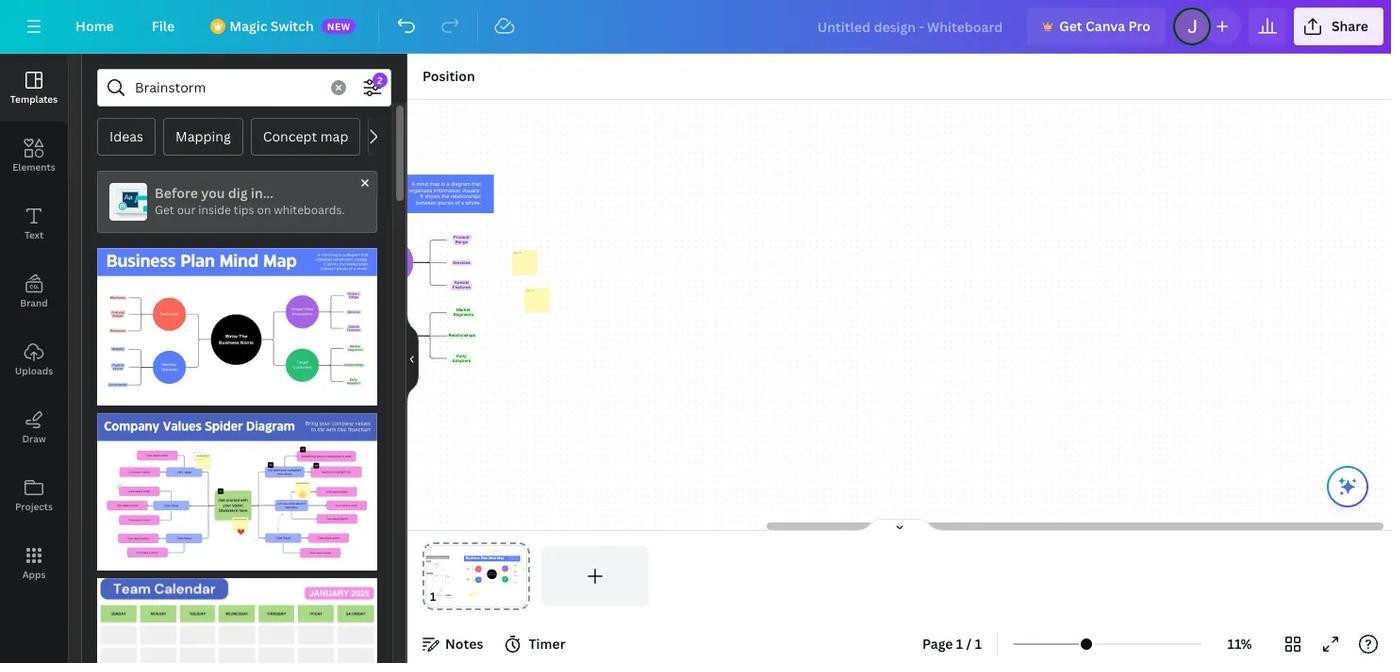 Task type: describe. For each thing, give the bounding box(es) containing it.
elements button
[[0, 122, 68, 190]]

1 vertical spatial a
[[461, 200, 464, 206]]

draw
[[22, 432, 46, 445]]

concept
[[263, 127, 317, 145]]

whiteboards.
[[274, 202, 345, 218]]

get inside button
[[1060, 17, 1083, 35]]

hide pages image
[[854, 518, 945, 533]]

page 1 image
[[423, 546, 530, 607]]

calendar planning whiteboard in blue pink spaced color blocks style image
[[97, 578, 377, 663]]

apps button
[[0, 529, 68, 597]]

get canva pro
[[1060, 17, 1151, 35]]

elements
[[13, 160, 55, 174]]

visually.
[[462, 187, 481, 193]]

business plan mind map brainstorm whiteboard in blue red modern professional style image
[[97, 248, 377, 406]]

special
[[454, 281, 468, 285]]

canva assistant image
[[1337, 475, 1359, 498]]

organizes
[[408, 187, 432, 193]]

hide image
[[407, 313, 419, 404]]

before you dig in... get our inside tips on whiteboards.
[[155, 184, 345, 218]]

is
[[441, 181, 445, 187]]

range
[[455, 240, 467, 244]]

Page title text field
[[444, 588, 452, 607]]

dig
[[228, 184, 248, 202]]

shows
[[424, 194, 440, 200]]

services
[[453, 261, 470, 265]]

map inside concept map button
[[320, 127, 348, 145]]

magic
[[229, 17, 267, 35]]

product
[[453, 236, 469, 240]]

file
[[152, 17, 175, 35]]

product range
[[453, 236, 469, 244]]

notes button
[[415, 629, 491, 659]]

tips
[[234, 202, 254, 218]]

uploads
[[15, 364, 53, 377]]

home link
[[60, 8, 129, 45]]

page 1 / 1
[[923, 635, 982, 653]]

company values spider diagram brainstorm whiteboard in blue pink lilac spaced color blocks style image
[[97, 413, 377, 571]]

relationships
[[448, 334, 475, 338]]

concept map button
[[251, 118, 361, 156]]

position
[[423, 67, 475, 85]]

segments
[[453, 313, 473, 317]]

notes
[[445, 635, 483, 653]]

adopters
[[452, 359, 470, 363]]

mind
[[416, 181, 428, 187]]

brand button
[[0, 258, 68, 325]]

side panel tab list
[[0, 54, 68, 597]]

magic switch
[[229, 17, 314, 35]]

concept map
[[263, 127, 348, 145]]

timer
[[529, 635, 566, 653]]

a mind map is a diagram that organizes information visually. it shows the relationships between pieces of a whole.
[[408, 181, 481, 206]]

templates button
[[0, 54, 68, 122]]

page
[[923, 635, 953, 653]]

2 1 from the left
[[975, 635, 982, 653]]

mapping button
[[163, 118, 243, 156]]

11%
[[1228, 635, 1252, 653]]

canva
[[1086, 17, 1126, 35]]

company values spider diagram brainstorm whiteboard in blue pink lilac spaced color blocks style group
[[97, 402, 377, 571]]

features
[[452, 286, 470, 290]]

pieces
[[438, 200, 453, 206]]



Task type: locate. For each thing, give the bounding box(es) containing it.
/
[[967, 635, 972, 653]]

1 horizontal spatial map
[[429, 181, 440, 187]]

1 vertical spatial map
[[429, 181, 440, 187]]

map inside a mind map is a diagram that organizes information visually. it shows the relationships between pieces of a whole.
[[429, 181, 440, 187]]

map left is
[[429, 181, 440, 187]]

diagram
[[450, 181, 470, 187]]

a right is
[[446, 181, 449, 187]]

new
[[327, 20, 351, 33]]

the
[[441, 194, 449, 200]]

home
[[75, 17, 114, 35]]

early adopters
[[452, 354, 470, 363]]

share
[[1332, 17, 1369, 35]]

Design title text field
[[803, 8, 1020, 45]]

ideas
[[109, 127, 143, 145]]

timer button
[[498, 629, 573, 659]]

that
[[471, 181, 481, 187]]

text button
[[0, 190, 68, 258]]

file button
[[137, 8, 190, 45]]

switch
[[271, 17, 314, 35]]

our
[[177, 202, 196, 218]]

0 horizontal spatial 1
[[956, 635, 963, 653]]

before
[[155, 184, 198, 202]]

get canva pro button
[[1027, 8, 1166, 45]]

1 horizontal spatial a
[[461, 200, 464, 206]]

whole.
[[465, 200, 481, 206]]

get left our
[[155, 202, 174, 218]]

get
[[1060, 17, 1083, 35], [155, 202, 174, 218]]

business plan mind map brainstorm whiteboard in blue red modern professional style group
[[97, 237, 377, 406]]

projects button
[[0, 461, 68, 529]]

early
[[456, 354, 466, 358]]

on
[[257, 202, 271, 218]]

of
[[455, 200, 459, 206]]

ideas button
[[97, 118, 156, 156]]

brand
[[20, 296, 48, 309]]

1 vertical spatial get
[[155, 202, 174, 218]]

templates
[[10, 92, 58, 106]]

map right "concept"
[[320, 127, 348, 145]]

draw button
[[0, 393, 68, 461]]

0 horizontal spatial get
[[155, 202, 174, 218]]

0 horizontal spatial a
[[446, 181, 449, 187]]

get inside before you dig in... get our inside tips on whiteboards.
[[155, 202, 174, 218]]

0 horizontal spatial map
[[320, 127, 348, 145]]

main menu bar
[[0, 0, 1391, 54]]

between
[[415, 200, 436, 206]]

market segments
[[453, 308, 473, 317]]

a
[[411, 181, 415, 187]]

apps
[[22, 568, 46, 581]]

information
[[433, 187, 460, 193]]

you
[[201, 184, 225, 202]]

text
[[24, 228, 43, 241]]

calendar planning whiteboard in blue pink spaced color blocks style group
[[97, 567, 377, 663]]

inside
[[198, 202, 231, 218]]

0 vertical spatial a
[[446, 181, 449, 187]]

a right of at the top left of page
[[461, 200, 464, 206]]

uploads button
[[0, 325, 68, 393]]

position button
[[415, 61, 483, 92]]

mapping
[[175, 127, 231, 145]]

pro
[[1129, 17, 1151, 35]]

a
[[446, 181, 449, 187], [461, 200, 464, 206]]

in...
[[251, 184, 274, 202]]

market
[[456, 308, 470, 312]]

1
[[956, 635, 963, 653], [975, 635, 982, 653]]

1 horizontal spatial 1
[[975, 635, 982, 653]]

1 1 from the left
[[956, 635, 963, 653]]

0 vertical spatial get
[[1060, 17, 1083, 35]]

1 right /
[[975, 635, 982, 653]]

1 horizontal spatial get
[[1060, 17, 1083, 35]]

Search Whiteboard templates search field
[[135, 70, 320, 106]]

it
[[420, 194, 423, 200]]

0 vertical spatial map
[[320, 127, 348, 145]]

special features
[[452, 281, 470, 290]]

get left canva
[[1060, 17, 1083, 35]]

map
[[320, 127, 348, 145], [429, 181, 440, 187]]

11% button
[[1209, 629, 1271, 659]]

1 left /
[[956, 635, 963, 653]]

projects
[[15, 500, 53, 513]]

relationships
[[450, 194, 481, 200]]

share button
[[1294, 8, 1384, 45]]



Task type: vqa. For each thing, say whether or not it's contained in the screenshot.


